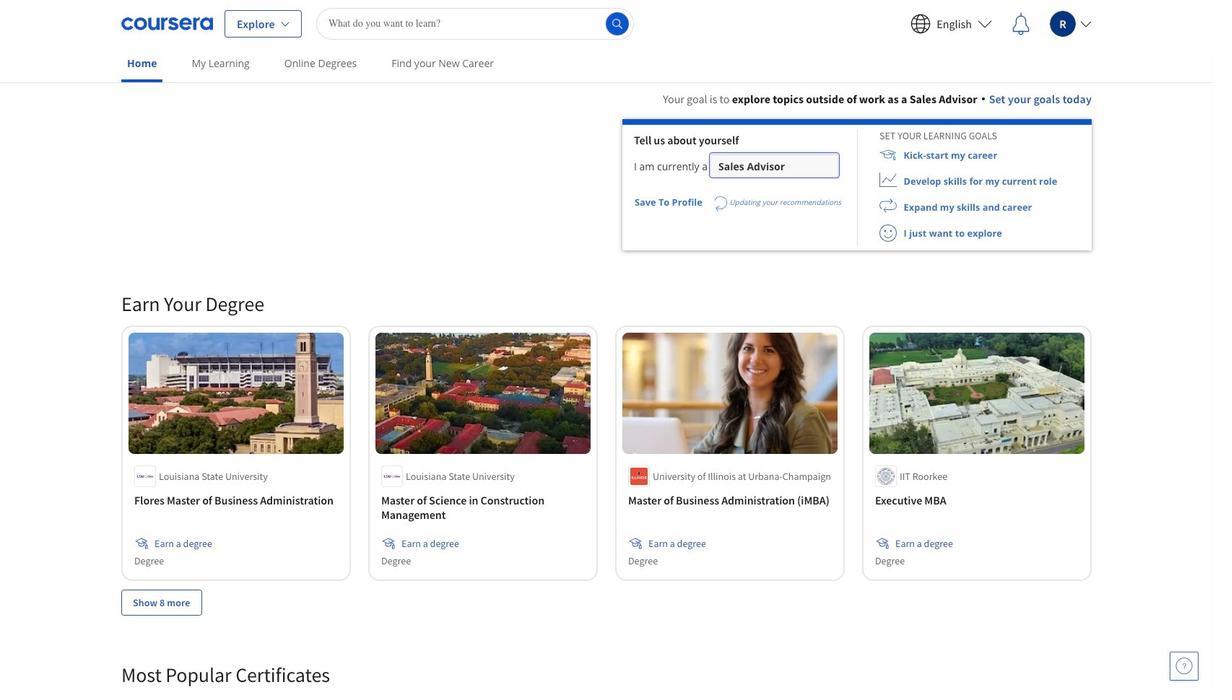 Task type: describe. For each thing, give the bounding box(es) containing it.
coursera image
[[121, 12, 213, 35]]

What do you want to learn? text field
[[316, 8, 634, 39]]

help center image
[[1176, 658, 1193, 675]]



Task type: vqa. For each thing, say whether or not it's contained in the screenshot.
Earn Your Degree Collection element
yes



Task type: locate. For each thing, give the bounding box(es) containing it.
Occupation field
[[711, 155, 838, 183]]

None text field
[[719, 155, 831, 183]]

status
[[703, 191, 841, 214]]

main content
[[0, 73, 1213, 695]]

earn your degree collection element
[[113, 268, 1101, 639]]

None search field
[[316, 8, 634, 39]]



